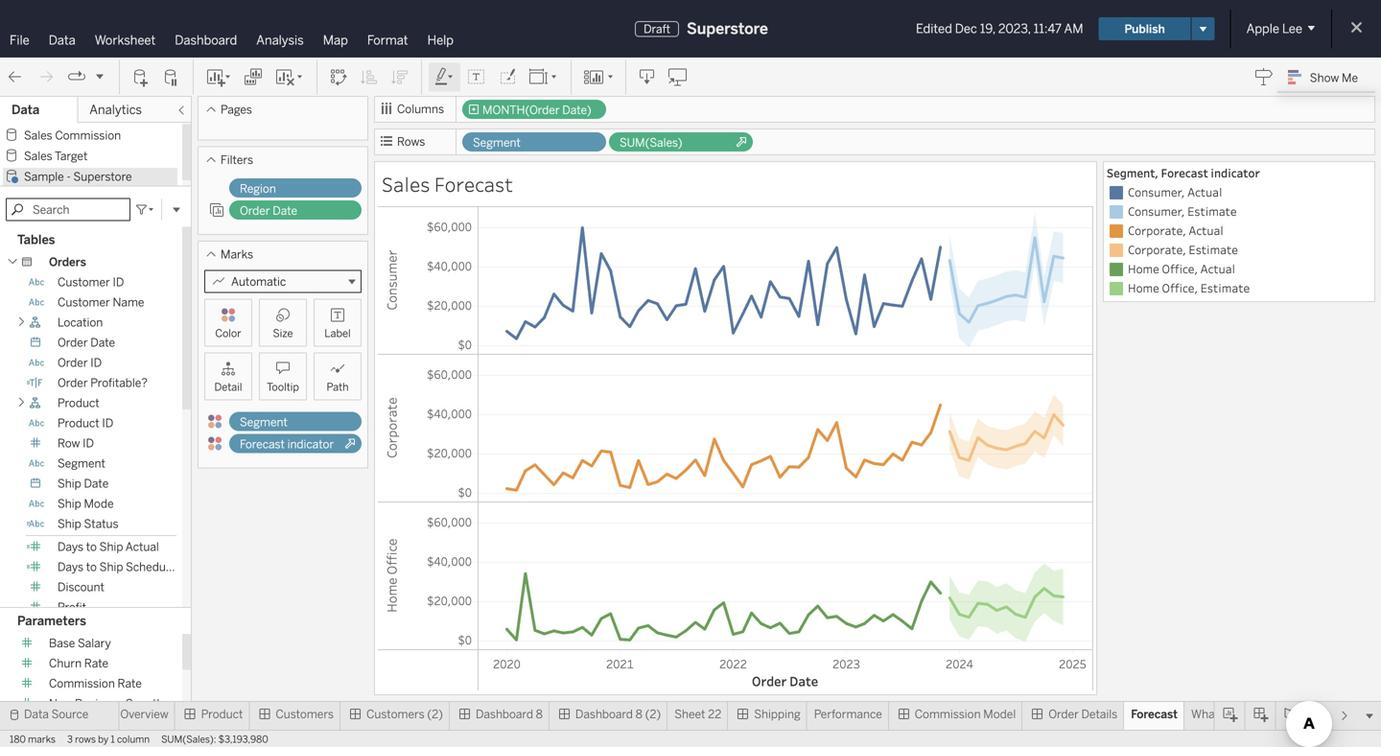 Task type: locate. For each thing, give the bounding box(es) containing it.
customer for customer name
[[58, 296, 110, 309]]

consumer, down the consumer, actual
[[1128, 203, 1185, 219]]

order date
[[240, 204, 297, 218], [58, 336, 115, 350]]

name
[[113, 296, 144, 309]]

data down undo image
[[12, 102, 40, 118]]

corporate, estimate option
[[1107, 241, 1372, 260]]

sales for sales commission
[[24, 129, 52, 142]]

0 vertical spatial segment
[[473, 136, 521, 150]]

undo image
[[6, 68, 25, 87]]

1 vertical spatial segment
[[240, 415, 288, 429]]

days to ship scheduled
[[58, 560, 182, 574]]

order date down location at top left
[[58, 336, 115, 350]]

color
[[215, 327, 241, 340]]

1 customer from the top
[[58, 275, 110, 289]]

order down order id
[[58, 376, 88, 390]]

sales up sample
[[24, 149, 52, 163]]

id for order id
[[90, 356, 102, 370]]

sheet
[[675, 708, 706, 721]]

1 horizontal spatial 8
[[636, 708, 643, 721]]

1 horizontal spatial customers
[[366, 708, 425, 721]]

ship
[[58, 477, 81, 491], [58, 497, 81, 511], [58, 517, 81, 531], [99, 540, 123, 554], [99, 560, 123, 574]]

commission left model
[[915, 708, 981, 721]]

sort ascending image
[[360, 68, 379, 87]]

fit image
[[529, 68, 559, 87]]

8 left sheet
[[636, 708, 643, 721]]

1 vertical spatial consumer,
[[1128, 203, 1185, 219]]

order up order profitable?
[[58, 356, 88, 370]]

1 vertical spatial office,
[[1162, 280, 1198, 296]]

consumer, inside option
[[1128, 203, 1185, 219]]

columns
[[397, 102, 444, 116]]

1 vertical spatial commission
[[49, 677, 115, 691]]

commission up target
[[55, 129, 121, 142]]

ship down ship date
[[58, 497, 81, 511]]

size
[[273, 327, 293, 340]]

estimate down consumer, actual "option"
[[1188, 203, 1237, 219]]

id right row
[[83, 437, 94, 450]]

sales
[[24, 129, 52, 142], [24, 149, 52, 163], [382, 171, 430, 197]]

customer up location at top left
[[58, 296, 110, 309]]

profitable?
[[90, 376, 148, 390]]

id for row id
[[83, 437, 94, 450]]

dashboard for dashboard
[[175, 33, 237, 48]]

sales up sales target
[[24, 129, 52, 142]]

order date down region
[[240, 204, 297, 218]]

forecast indicator
[[240, 437, 334, 451]]

show mark labels image
[[467, 68, 486, 87]]

1 vertical spatial date
[[90, 336, 115, 350]]

segment down month(order
[[473, 136, 521, 150]]

2 vertical spatial commission
[[915, 708, 981, 721]]

segment up ship date
[[58, 457, 105, 471]]

1 horizontal spatial segment
[[240, 415, 288, 429]]

0 vertical spatial customer
[[58, 275, 110, 289]]

corporate, down consumer, estimate
[[1128, 223, 1187, 238]]

0 horizontal spatial order date
[[58, 336, 115, 350]]

1 horizontal spatial dashboard
[[476, 708, 533, 721]]

1 vertical spatial sales
[[24, 149, 52, 163]]

0 vertical spatial office,
[[1162, 261, 1198, 277]]

replay animation image
[[67, 67, 86, 87], [94, 70, 106, 82]]

ship for ship mode
[[58, 497, 81, 511]]

estimate down home office, actual option
[[1201, 280, 1250, 296]]

2 vertical spatial sales
[[382, 171, 430, 197]]

days to ship actual
[[58, 540, 159, 554]]

office,
[[1162, 261, 1198, 277], [1162, 280, 1198, 296]]

2 consumer, from the top
[[1128, 203, 1185, 219]]

0 horizontal spatial superstore
[[73, 170, 132, 184]]

1 vertical spatial home
[[1128, 280, 1160, 296]]

2 days from the top
[[58, 560, 84, 574]]

home for home office, actual
[[1128, 261, 1160, 277]]

0 vertical spatial estimate
[[1188, 203, 1237, 219]]

1 vertical spatial indicator
[[287, 437, 334, 451]]

(2)
[[427, 708, 443, 721], [645, 708, 661, 721]]

shipping
[[754, 708, 801, 721]]

1 vertical spatial to
[[86, 560, 97, 574]]

1 to from the top
[[86, 540, 97, 554]]

0 horizontal spatial rate
[[84, 657, 108, 671]]

indicator up consumer, actual "option"
[[1211, 165, 1260, 181]]

order profitable?
[[58, 376, 148, 390]]

office, down corporate, estimate
[[1162, 261, 1198, 277]]

Search text field
[[6, 198, 130, 221]]

corporate,
[[1128, 223, 1187, 238], [1128, 242, 1187, 258]]

2 customers from the left
[[366, 708, 425, 721]]

home down corporate, estimate
[[1128, 261, 1160, 277]]

sales for sales target
[[24, 149, 52, 163]]

0 horizontal spatial replay animation image
[[67, 67, 86, 87]]

consumer, down segment,
[[1128, 184, 1185, 200]]

2 to from the top
[[86, 560, 97, 574]]

indicator down the path
[[287, 437, 334, 451]]

ship down days to ship actual
[[99, 560, 123, 574]]

3
[[67, 734, 73, 745]]

8 for dashboard 8
[[536, 708, 543, 721]]

parameters
[[17, 614, 86, 629]]

1 vertical spatial data
[[12, 102, 40, 118]]

data up redo icon
[[49, 33, 75, 48]]

apple
[[1247, 21, 1280, 36]]

1 vertical spatial days
[[58, 560, 84, 574]]

date
[[273, 204, 297, 218], [90, 336, 115, 350], [84, 477, 109, 491]]

corporate, for corporate, actual
[[1128, 223, 1187, 238]]

0 vertical spatial product
[[58, 396, 99, 410]]

segment, forecast indicator
[[1107, 165, 1260, 181]]

superstore right -
[[73, 170, 132, 184]]

automatic
[[231, 275, 286, 289]]

marks
[[28, 734, 56, 745]]

2 vertical spatial product
[[201, 708, 243, 721]]

2 corporate, from the top
[[1128, 242, 1187, 258]]

column
[[117, 734, 150, 745]]

2 (2) from the left
[[645, 708, 661, 721]]

2 office, from the top
[[1162, 280, 1198, 296]]

indicator
[[1211, 165, 1260, 181], [287, 437, 334, 451]]

1 home from the top
[[1128, 261, 1160, 277]]

sales down rows
[[382, 171, 430, 197]]

consumer, actual
[[1128, 184, 1223, 200]]

commission for commission rate
[[49, 677, 115, 691]]

date down location at top left
[[90, 336, 115, 350]]

actual up corporate, estimate
[[1189, 223, 1224, 238]]

1 customers from the left
[[276, 708, 334, 721]]

mode
[[84, 497, 114, 511]]

ship down "ship mode" at the bottom left of page
[[58, 517, 81, 531]]

replay animation image right redo icon
[[67, 67, 86, 87]]

product
[[58, 396, 99, 410], [58, 416, 99, 430], [201, 708, 243, 721]]

consumer, for consumer, actual
[[1128, 184, 1185, 200]]

rate up commission rate
[[84, 657, 108, 671]]

data up 180 marks
[[24, 708, 49, 721]]

2 8 from the left
[[636, 708, 643, 721]]

to up the discount
[[86, 560, 97, 574]]

1 horizontal spatial indicator
[[1211, 165, 1260, 181]]

order left details
[[1049, 708, 1079, 721]]

new business growth
[[49, 697, 164, 711]]

days up the discount
[[58, 560, 84, 574]]

superstore
[[687, 20, 768, 38], [73, 170, 132, 184]]

forecast
[[1161, 165, 1209, 181], [434, 171, 513, 197], [240, 437, 285, 451], [1131, 708, 1178, 721], [1232, 708, 1277, 721]]

0 vertical spatial indicator
[[1211, 165, 1260, 181]]

1 office, from the top
[[1162, 261, 1198, 277]]

(2) left dashboard 8
[[427, 708, 443, 721]]

date up mode
[[84, 477, 109, 491]]

0 horizontal spatial 8
[[536, 708, 543, 721]]

2 customer from the top
[[58, 296, 110, 309]]

to for days to ship actual
[[86, 540, 97, 554]]

1 vertical spatial product
[[58, 416, 99, 430]]

consumer, inside "option"
[[1128, 184, 1185, 200]]

1 vertical spatial rate
[[118, 677, 142, 691]]

actual down corporate, estimate option
[[1201, 261, 1236, 277]]

customers for customers
[[276, 708, 334, 721]]

applies to selected worksheets with same data source image
[[209, 202, 224, 218]]

to for days to ship scheduled
[[86, 560, 97, 574]]

8 left dashboard 8 (2)
[[536, 708, 543, 721]]

null color image
[[207, 414, 223, 429]]

days for days to ship actual
[[58, 540, 84, 554]]

superstore up open and edit this workbook in tableau desktop image
[[687, 20, 768, 38]]

2 vertical spatial segment
[[58, 457, 105, 471]]

dec
[[955, 21, 977, 36]]

1 8 from the left
[[536, 708, 543, 721]]

format workbook image
[[498, 68, 517, 87]]

estimate down corporate, actual option
[[1189, 242, 1238, 258]]

corporate, actual
[[1128, 223, 1224, 238]]

draft
[[644, 22, 671, 36]]

segment up forecast indicator
[[240, 415, 288, 429]]

to down ship status
[[86, 540, 97, 554]]

profit
[[58, 601, 86, 615]]

1 vertical spatial estimate
[[1189, 242, 1238, 258]]

id up order profitable?
[[90, 356, 102, 370]]

product up sum(sales): $3,193,980
[[201, 708, 243, 721]]

sort descending image
[[390, 68, 410, 87]]

product up row id
[[58, 416, 99, 430]]

8
[[536, 708, 543, 721], [636, 708, 643, 721]]

2 home from the top
[[1128, 280, 1160, 296]]

consumer,
[[1128, 184, 1185, 200], [1128, 203, 1185, 219]]

automatic button
[[204, 270, 362, 293]]

1 vertical spatial customer
[[58, 296, 110, 309]]

dashboard
[[175, 33, 237, 48], [476, 708, 533, 721], [576, 708, 633, 721]]

marks
[[221, 248, 253, 261]]

id for product id
[[102, 416, 113, 430]]

customer name
[[58, 296, 144, 309]]

Corporate, Segment. Press Space to toggle selection. Press Escape to go back to the left margin. Use arrow keys to navigate headers text field
[[378, 354, 405, 502]]

commission model
[[915, 708, 1016, 721]]

id down order profitable?
[[102, 416, 113, 430]]

0 horizontal spatial segment
[[58, 457, 105, 471]]

estimate
[[1188, 203, 1237, 219], [1189, 242, 1238, 258], [1201, 280, 1250, 296]]

estimate for corporate, estimate
[[1189, 242, 1238, 258]]

office, down home office, actual
[[1162, 280, 1198, 296]]

home office, actual option
[[1107, 260, 1372, 279]]

180 marks
[[10, 734, 56, 745]]

estimate inside option
[[1189, 242, 1238, 258]]

0 vertical spatial days
[[58, 540, 84, 554]]

0 vertical spatial consumer,
[[1128, 184, 1185, 200]]

days for days to ship scheduled
[[58, 560, 84, 574]]

180
[[10, 734, 26, 745]]

download image
[[638, 68, 657, 87]]

0 vertical spatial to
[[86, 540, 97, 554]]

rate up growth
[[118, 677, 142, 691]]

office, for actual
[[1162, 261, 1198, 277]]

1 horizontal spatial (2)
[[645, 708, 661, 721]]

forecast left what
[[1131, 708, 1178, 721]]

churn rate
[[49, 657, 108, 671]]

0 horizontal spatial dashboard
[[175, 33, 237, 48]]

salary
[[78, 637, 111, 650]]

0 horizontal spatial (2)
[[427, 708, 443, 721]]

redo image
[[36, 68, 56, 87]]

ship for ship date
[[58, 477, 81, 491]]

0 vertical spatial rate
[[84, 657, 108, 671]]

corporate, estimate
[[1128, 242, 1238, 258]]

sales for sales forecast
[[382, 171, 430, 197]]

0 horizontal spatial customers
[[276, 708, 334, 721]]

1 vertical spatial order date
[[58, 336, 115, 350]]

product id
[[58, 416, 113, 430]]

1 horizontal spatial rate
[[118, 677, 142, 691]]

1 corporate, from the top
[[1128, 223, 1187, 238]]

0 vertical spatial sales
[[24, 129, 52, 142]]

1 consumer, from the top
[[1128, 184, 1185, 200]]

ship up days to ship scheduled
[[99, 540, 123, 554]]

ship up "ship mode" at the bottom left of page
[[58, 477, 81, 491]]

rate for commission rate
[[118, 677, 142, 691]]

actual up scheduled
[[125, 540, 159, 554]]

corporate, down the corporate, actual
[[1128, 242, 1187, 258]]

customers for customers (2)
[[366, 708, 425, 721]]

office, for estimate
[[1162, 280, 1198, 296]]

2 horizontal spatial dashboard
[[576, 708, 633, 721]]

2 horizontal spatial segment
[[473, 136, 521, 150]]

days down ship status
[[58, 540, 84, 554]]

0 vertical spatial home
[[1128, 261, 1160, 277]]

0 vertical spatial corporate,
[[1128, 223, 1187, 238]]

corporate, for corporate, estimate
[[1128, 242, 1187, 258]]

commission down churn rate
[[49, 677, 115, 691]]

0 vertical spatial superstore
[[687, 20, 768, 38]]

date down region
[[273, 204, 297, 218]]

1 vertical spatial corporate,
[[1128, 242, 1187, 258]]

product up product id
[[58, 396, 99, 410]]

id for customer id
[[113, 275, 124, 289]]

home down home office, actual
[[1128, 280, 1160, 296]]

show me button
[[1280, 62, 1376, 92]]

publish
[[1125, 22, 1165, 36]]

new data source image
[[131, 68, 151, 87]]

commission
[[55, 129, 121, 142], [49, 677, 115, 691], [915, 708, 981, 721]]

replay animation image up "analytics" on the top left of page
[[94, 70, 106, 82]]

0 vertical spatial order date
[[240, 204, 297, 218]]

id up name
[[113, 275, 124, 289]]

Home Office, Segment. Press Space to toggle selection. Press Escape to go back to the left margin. Use arrow keys to navigate headers text field
[[378, 502, 405, 649]]

customer down orders
[[58, 275, 110, 289]]

1 horizontal spatial order date
[[240, 204, 297, 218]]

(2) left sheet
[[645, 708, 661, 721]]

actual inside consumer, actual "option"
[[1188, 184, 1223, 200]]

customers (2)
[[366, 708, 443, 721]]

actual down segment, forecast indicator
[[1188, 184, 1223, 200]]

days
[[58, 540, 84, 554], [58, 560, 84, 574]]

label
[[325, 327, 351, 340]]

1 days from the top
[[58, 540, 84, 554]]



Task type: describe. For each thing, give the bounding box(es) containing it.
churn
[[49, 657, 82, 671]]

model
[[984, 708, 1016, 721]]

rows
[[75, 734, 96, 745]]

edited dec 19, 2023, 11:47 am
[[916, 21, 1084, 36]]

scheduled
[[126, 560, 182, 574]]

am
[[1064, 21, 1084, 36]]

map
[[323, 33, 348, 48]]

collapse image
[[176, 105, 187, 116]]

what if forecast
[[1191, 708, 1277, 721]]

file
[[10, 33, 29, 48]]

region
[[240, 182, 276, 196]]

pause auto updates image
[[162, 68, 181, 87]]

status
[[84, 517, 119, 531]]

orders
[[49, 255, 86, 269]]

sales target
[[24, 149, 88, 163]]

month(order
[[483, 103, 560, 117]]

show/hide cards image
[[583, 68, 614, 87]]

path
[[327, 381, 349, 394]]

0 vertical spatial date
[[273, 204, 297, 218]]

performance
[[814, 708, 882, 721]]

show
[[1310, 71, 1339, 85]]

details
[[1082, 708, 1118, 721]]

consumer, for consumer, estimate
[[1128, 203, 1185, 219]]

row
[[58, 437, 80, 450]]

home office, actual
[[1128, 261, 1236, 277]]

row id
[[58, 437, 94, 450]]

forecast right if
[[1232, 708, 1277, 721]]

2 vertical spatial date
[[84, 477, 109, 491]]

commission for commission model
[[915, 708, 981, 721]]

ship for ship status
[[58, 517, 81, 531]]

tables
[[17, 232, 55, 248]]

-
[[67, 170, 71, 184]]

sample - superstore
[[24, 170, 132, 184]]

data guide image
[[1255, 67, 1274, 86]]

open and edit this workbook in tableau desktop image
[[669, 68, 688, 87]]

ship date
[[58, 477, 109, 491]]

what
[[1191, 708, 1219, 721]]

detail
[[214, 381, 242, 394]]

commission rate
[[49, 677, 142, 691]]

base
[[49, 637, 75, 650]]

clear sheet image
[[274, 68, 305, 87]]

ship mode
[[58, 497, 114, 511]]

month(order date)
[[483, 103, 592, 117]]

1 (2) from the left
[[427, 708, 443, 721]]

1 horizontal spatial superstore
[[687, 20, 768, 38]]

1
[[111, 734, 115, 745]]

business
[[75, 697, 122, 711]]

$3,193,980
[[218, 734, 268, 745]]

by
[[98, 734, 109, 745]]

dashboard for dashboard 8
[[476, 708, 533, 721]]

1 vertical spatial superstore
[[73, 170, 132, 184]]

order down region
[[240, 204, 270, 218]]

edited
[[916, 21, 952, 36]]

null color image
[[207, 436, 223, 451]]

highlight image
[[434, 68, 456, 87]]

Consumer, Segment. Press Space to toggle selection. Press Escape to go back to the left margin. Use arrow keys to navigate headers text field
[[378, 206, 405, 354]]

source
[[51, 708, 89, 721]]

actual inside home office, actual option
[[1201, 261, 1236, 277]]

discount
[[58, 580, 104, 594]]

2023,
[[998, 21, 1031, 36]]

8 for dashboard 8 (2)
[[636, 708, 643, 721]]

order details
[[1049, 708, 1118, 721]]

data source
[[24, 708, 89, 721]]

swap rows and columns image
[[329, 68, 348, 87]]

forecast right null color image
[[240, 437, 285, 451]]

apple lee
[[1247, 21, 1303, 36]]

segment,
[[1107, 165, 1159, 181]]

0 vertical spatial commission
[[55, 129, 121, 142]]

dashboard 8
[[476, 708, 543, 721]]

estimate for consumer, estimate
[[1188, 203, 1237, 219]]

3 rows by 1 column
[[67, 734, 150, 745]]

publish button
[[1099, 17, 1191, 40]]

new worksheet image
[[205, 68, 232, 87]]

ship status
[[58, 517, 119, 531]]

lee
[[1283, 21, 1303, 36]]

22
[[708, 708, 722, 721]]

customer id
[[58, 275, 124, 289]]

target
[[55, 149, 88, 163]]

forecast up the consumer, actual
[[1161, 165, 1209, 181]]

tooltip
[[267, 381, 299, 394]]

home for home office, estimate
[[1128, 280, 1160, 296]]

sum(sales)
[[620, 136, 683, 150]]

sum(sales):
[[161, 734, 216, 745]]

rate for churn rate
[[84, 657, 108, 671]]

home office, estimate option
[[1107, 279, 1372, 298]]

1 horizontal spatial replay animation image
[[94, 70, 106, 82]]

new
[[49, 697, 72, 711]]

sales forecast
[[382, 171, 513, 197]]

consumer, estimate
[[1128, 203, 1237, 219]]

0 vertical spatial data
[[49, 33, 75, 48]]

home office, estimate
[[1128, 280, 1250, 296]]

show me
[[1310, 71, 1358, 85]]

me
[[1342, 71, 1358, 85]]

analysis
[[256, 33, 304, 48]]

actual inside corporate, actual option
[[1189, 223, 1224, 238]]

11:47
[[1034, 21, 1062, 36]]

format
[[367, 33, 408, 48]]

order id
[[58, 356, 102, 370]]

dashboard for dashboard 8 (2)
[[576, 708, 633, 721]]

sum(sales): $3,193,980
[[161, 734, 268, 745]]

customer for customer id
[[58, 275, 110, 289]]

analytics
[[90, 102, 142, 118]]

sample
[[24, 170, 64, 184]]

corporate, actual option
[[1107, 222, 1372, 241]]

2 vertical spatial estimate
[[1201, 280, 1250, 296]]

base salary
[[49, 637, 111, 650]]

sales commission
[[24, 129, 121, 142]]

order up order id
[[58, 336, 88, 350]]

overview
[[120, 708, 169, 721]]

filters
[[221, 153, 253, 167]]

0 horizontal spatial indicator
[[287, 437, 334, 451]]

help
[[427, 33, 454, 48]]

rows
[[397, 135, 425, 149]]

duplicate image
[[244, 68, 263, 87]]

consumer, actual option
[[1107, 183, 1372, 202]]

sheet 22
[[675, 708, 722, 721]]

marks. press enter to open the view data window.. use arrow keys to navigate data visualization elements. image
[[478, 206, 1094, 650]]

location
[[58, 316, 103, 330]]

forecast down month(order
[[434, 171, 513, 197]]

dashboard 8 (2)
[[576, 708, 661, 721]]

2 vertical spatial data
[[24, 708, 49, 721]]

consumer, estimate option
[[1107, 202, 1372, 222]]

date)
[[562, 103, 592, 117]]



Task type: vqa. For each thing, say whether or not it's contained in the screenshot.
Now
no



